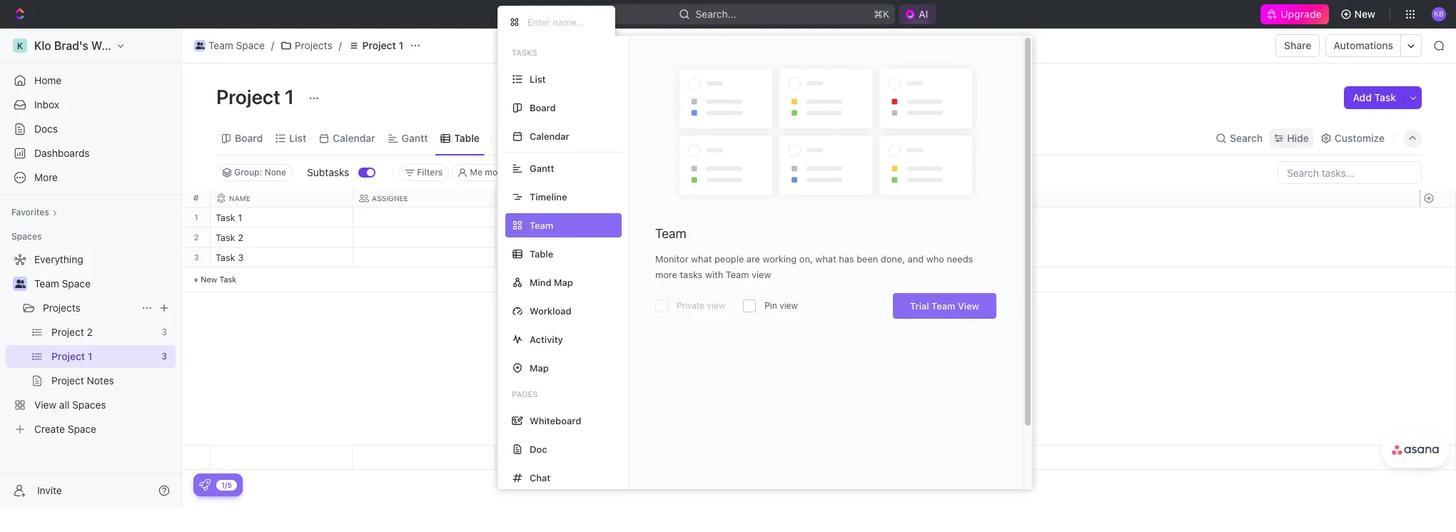 Task type: vqa. For each thing, say whether or not it's contained in the screenshot.
linkedin "button"
no



Task type: locate. For each thing, give the bounding box(es) containing it.
3 down ‎task 2
[[238, 252, 244, 263]]

0 horizontal spatial board
[[235, 132, 263, 144]]

1/5
[[221, 481, 232, 489]]

0 horizontal spatial projects link
[[43, 297, 136, 320]]

0 vertical spatial gantt
[[402, 132, 428, 144]]

1 vertical spatial do
[[518, 233, 530, 243]]

‎task
[[216, 212, 235, 223], [216, 232, 235, 243]]

3 to do from the top
[[505, 253, 530, 263]]

0 vertical spatial team space
[[208, 39, 265, 51]]

tree
[[6, 248, 176, 441]]

2 to from the top
[[505, 233, 516, 243]]

2 vertical spatial to
[[505, 253, 516, 263]]

to do for ‎task 2
[[505, 233, 530, 243]]

new down task 3 on the left
[[201, 275, 217, 284]]

0 vertical spatial project 1
[[362, 39, 403, 51]]

1 horizontal spatial list
[[530, 73, 546, 85]]

upgrade link
[[1261, 4, 1329, 24]]

tree containing team space
[[6, 248, 176, 441]]

view button
[[497, 128, 544, 148]]

1 vertical spatial space
[[62, 278, 91, 290]]

monitor
[[655, 253, 688, 265]]

0 horizontal spatial list
[[289, 132, 306, 144]]

project 1
[[362, 39, 403, 51], [216, 85, 299, 108]]

team space link
[[191, 37, 268, 54], [34, 273, 173, 295]]

1 horizontal spatial project 1
[[362, 39, 403, 51]]

0 horizontal spatial 2
[[194, 233, 199, 242]]

1 do from the top
[[518, 213, 530, 223]]

‎task for ‎task 1
[[216, 212, 235, 223]]

1 horizontal spatial /
[[339, 39, 342, 51]]

projects link
[[277, 37, 336, 54], [43, 297, 136, 320]]

0 horizontal spatial user group image
[[15, 280, 25, 288]]

row group
[[182, 208, 211, 293], [211, 208, 924, 293], [1420, 208, 1455, 293], [1420, 446, 1455, 470]]

2 left ‎task 2
[[194, 233, 199, 242]]

0 vertical spatial view
[[516, 132, 539, 144]]

2 / from the left
[[339, 39, 342, 51]]

what right on,
[[815, 253, 836, 265]]

upgrade
[[1281, 8, 1322, 20]]

1
[[399, 39, 403, 51], [285, 85, 294, 108], [238, 212, 242, 223], [194, 213, 198, 222]]

table up mind
[[530, 248, 553, 259]]

3 to do cell from the top
[[496, 248, 639, 267]]

view for pin view
[[779, 300, 798, 311]]

0 horizontal spatial view
[[707, 300, 725, 311]]

1 horizontal spatial 2
[[238, 232, 243, 243]]

to do cell for ‎task 2
[[496, 228, 639, 247]]

1 horizontal spatial project
[[362, 39, 396, 51]]

subtasks button
[[301, 161, 359, 184]]

do for 3
[[518, 253, 530, 263]]

table right gantt link
[[454, 132, 480, 144]]

space inside sidebar navigation
[[62, 278, 91, 290]]

1 vertical spatial list
[[289, 132, 306, 144]]

grid
[[182, 190, 1456, 470]]

1 horizontal spatial team space link
[[191, 37, 268, 54]]

press space to select this row. row containing ‎task 2
[[211, 228, 924, 248]]

1 vertical spatial new
[[201, 275, 217, 284]]

‎task for ‎task 2
[[216, 232, 235, 243]]

assignees
[[535, 167, 577, 178]]

board
[[530, 102, 556, 113], [235, 132, 263, 144]]

cell
[[353, 208, 496, 227], [639, 208, 782, 227], [782, 208, 924, 227], [353, 228, 496, 247], [639, 228, 782, 247], [782, 228, 924, 247], [353, 248, 496, 267], [639, 248, 782, 267], [639, 446, 782, 470], [782, 446, 924, 470]]

table
[[454, 132, 480, 144], [530, 248, 553, 259]]

press space to select this row. row containing 3
[[182, 248, 211, 268]]

1 vertical spatial to do
[[505, 233, 530, 243]]

task inside row group
[[216, 252, 235, 263]]

0 horizontal spatial /
[[271, 39, 274, 51]]

map
[[554, 277, 573, 288], [530, 362, 549, 374]]

chat
[[530, 472, 550, 484]]

0 horizontal spatial team space
[[34, 278, 91, 290]]

team space inside 'tree'
[[34, 278, 91, 290]]

favorites button
[[6, 204, 63, 221]]

view inside monitor what people are working on, what has been done, and who needs more tasks with team view
[[752, 269, 771, 280]]

task for new task
[[219, 275, 237, 284]]

1 horizontal spatial team space
[[208, 39, 265, 51]]

1 horizontal spatial gantt
[[530, 162, 554, 174]]

project
[[362, 39, 396, 51], [216, 85, 280, 108]]

team
[[208, 39, 233, 51], [655, 226, 686, 241], [726, 269, 749, 280], [34, 278, 59, 290], [932, 300, 955, 312]]

view
[[516, 132, 539, 144], [958, 300, 979, 312]]

new button
[[1334, 3, 1384, 26]]

projects
[[295, 39, 332, 51], [43, 302, 81, 314]]

0 vertical spatial hide
[[1287, 132, 1309, 144]]

view right private
[[707, 300, 725, 311]]

new inside button
[[1354, 8, 1375, 20]]

1 horizontal spatial hide
[[1287, 132, 1309, 144]]

‎task up ‎task 2
[[216, 212, 235, 223]]

new task
[[201, 275, 237, 284]]

‎task 2
[[216, 232, 243, 243]]

0 horizontal spatial gantt
[[402, 132, 428, 144]]

task inside button
[[1374, 91, 1396, 103]]

3
[[238, 252, 244, 263], [194, 253, 199, 262]]

row
[[211, 190, 924, 208]]

1 horizontal spatial new
[[1354, 8, 1375, 20]]

task
[[1374, 91, 1396, 103], [216, 252, 235, 263], [219, 275, 237, 284]]

1 horizontal spatial what
[[815, 253, 836, 265]]

user group image
[[195, 42, 204, 49], [15, 280, 25, 288]]

0 horizontal spatial calendar
[[333, 132, 375, 144]]

2 vertical spatial do
[[518, 253, 530, 263]]

been
[[857, 253, 878, 265]]

0 horizontal spatial hide
[[681, 167, 700, 178]]

list up subtasks button
[[289, 132, 306, 144]]

gantt
[[402, 132, 428, 144], [530, 162, 554, 174]]

calendar
[[530, 130, 569, 142], [333, 132, 375, 144]]

sidebar navigation
[[0, 29, 182, 507]]

view
[[752, 269, 771, 280], [707, 300, 725, 311], [779, 300, 798, 311]]

view down needs
[[958, 300, 979, 312]]

view down are
[[752, 269, 771, 280]]

1 2 3
[[194, 213, 199, 262]]

list link
[[286, 128, 306, 148]]

2 horizontal spatial view
[[779, 300, 798, 311]]

task right add
[[1374, 91, 1396, 103]]

calendar up assignees button
[[530, 130, 569, 142]]

press space to select this row. row containing ‎task 1
[[211, 208, 924, 228]]

1 to do cell from the top
[[496, 208, 639, 227]]

invite
[[37, 484, 62, 496]]

board left list link
[[235, 132, 263, 144]]

gantt left table link
[[402, 132, 428, 144]]

dashboards
[[34, 147, 90, 159]]

0 horizontal spatial 3
[[194, 253, 199, 262]]

hide button
[[1270, 128, 1313, 148]]

to
[[505, 213, 516, 223], [505, 233, 516, 243], [505, 253, 516, 263]]

add task button
[[1344, 86, 1405, 109]]

what up tasks
[[691, 253, 712, 265]]

hide right "closed"
[[681, 167, 700, 178]]

map right mind
[[554, 277, 573, 288]]

0 horizontal spatial view
[[516, 132, 539, 144]]

search button
[[1211, 128, 1267, 148]]

#
[[193, 193, 199, 203]]

hide
[[1287, 132, 1309, 144], [681, 167, 700, 178]]

2 for 1
[[194, 233, 199, 242]]

mind
[[530, 277, 551, 288]]

calendar up subtasks button
[[333, 132, 375, 144]]

gantt up timeline
[[530, 162, 554, 174]]

do
[[518, 213, 530, 223], [518, 233, 530, 243], [518, 253, 530, 263]]

‎task down '‎task 1'
[[216, 232, 235, 243]]

1 vertical spatial to
[[505, 233, 516, 243]]

1 vertical spatial board
[[235, 132, 263, 144]]

0 vertical spatial new
[[1354, 8, 1375, 20]]

1 vertical spatial map
[[530, 362, 549, 374]]

team inside monitor what people are working on, what has been done, and who needs more tasks with team view
[[726, 269, 749, 280]]

done,
[[881, 253, 905, 265]]

3 left task 3 on the left
[[194, 253, 199, 262]]

0 horizontal spatial space
[[62, 278, 91, 290]]

automations button
[[1326, 35, 1400, 56]]

working
[[763, 253, 797, 265]]

1 horizontal spatial board
[[530, 102, 556, 113]]

trial team view
[[910, 300, 979, 312]]

1 inside the 1 2 3
[[194, 213, 198, 222]]

0 vertical spatial to do
[[505, 213, 530, 223]]

0 horizontal spatial what
[[691, 253, 712, 265]]

0 horizontal spatial projects
[[43, 302, 81, 314]]

task 3
[[216, 252, 244, 263]]

new
[[1354, 8, 1375, 20], [201, 275, 217, 284]]

view up assignees button
[[516, 132, 539, 144]]

onboarding checklist button element
[[199, 480, 211, 491]]

3 do from the top
[[518, 253, 530, 263]]

0 vertical spatial ‎task
[[216, 212, 235, 223]]

1 vertical spatial hide
[[681, 167, 700, 178]]

grid containing ‎task 1
[[182, 190, 1456, 470]]

what
[[691, 253, 712, 265], [815, 253, 836, 265]]

monitor what people are working on, what has been done, and who needs more tasks with team view
[[655, 253, 973, 280]]

0 vertical spatial map
[[554, 277, 573, 288]]

1 horizontal spatial view
[[958, 300, 979, 312]]

1 vertical spatial to do cell
[[496, 228, 639, 247]]

search
[[1230, 132, 1263, 144]]

1 vertical spatial projects link
[[43, 297, 136, 320]]

list down tasks
[[530, 73, 546, 85]]

add task
[[1353, 91, 1396, 103]]

hide inside button
[[681, 167, 700, 178]]

1 vertical spatial project
[[216, 85, 280, 108]]

private view
[[677, 300, 725, 311]]

1 horizontal spatial space
[[236, 39, 265, 51]]

hide inside dropdown button
[[1287, 132, 1309, 144]]

2 to do cell from the top
[[496, 228, 639, 247]]

1 vertical spatial user group image
[[15, 280, 25, 288]]

pin
[[765, 300, 777, 311]]

1 vertical spatial task
[[216, 252, 235, 263]]

1 to do from the top
[[505, 213, 530, 223]]

pages
[[512, 390, 538, 399]]

0 vertical spatial to
[[505, 213, 516, 223]]

gantt link
[[399, 128, 428, 148]]

2 inside the 1 2 3
[[194, 233, 199, 242]]

0 vertical spatial task
[[1374, 91, 1396, 103]]

list inside list link
[[289, 132, 306, 144]]

2 vertical spatial task
[[219, 275, 237, 284]]

2 up task 3 on the left
[[238, 232, 243, 243]]

map down activity
[[530, 362, 549, 374]]

show closed
[[604, 167, 657, 178]]

3 to from the top
[[505, 253, 516, 263]]

2 what from the left
[[815, 253, 836, 265]]

view for private view
[[707, 300, 725, 311]]

to for ‎task 2
[[505, 233, 516, 243]]

show
[[604, 167, 627, 178]]

press space to select this row. row
[[182, 208, 211, 228], [211, 208, 924, 228], [182, 228, 211, 248], [211, 228, 924, 248], [182, 248, 211, 268], [211, 248, 924, 270], [211, 446, 924, 470]]

0 vertical spatial do
[[518, 213, 530, 223]]

to do
[[505, 213, 530, 223], [505, 233, 530, 243], [505, 253, 530, 263]]

1 vertical spatial projects
[[43, 302, 81, 314]]

1 vertical spatial team space link
[[34, 273, 173, 295]]

with
[[705, 269, 723, 280]]

2 vertical spatial to do cell
[[496, 248, 639, 267]]

1 horizontal spatial table
[[530, 248, 553, 259]]

do for 2
[[518, 233, 530, 243]]

projects inside sidebar navigation
[[43, 302, 81, 314]]

0 vertical spatial list
[[530, 73, 546, 85]]

1 vertical spatial ‎task
[[216, 232, 235, 243]]

calendar inside calendar "link"
[[333, 132, 375, 144]]

/
[[271, 39, 274, 51], [339, 39, 342, 51]]

2 to do from the top
[[505, 233, 530, 243]]

0 vertical spatial space
[[236, 39, 265, 51]]

board link
[[232, 128, 263, 148]]

2 vertical spatial to do
[[505, 253, 530, 263]]

0 vertical spatial projects
[[295, 39, 332, 51]]

1 ‎task from the top
[[216, 212, 235, 223]]

to do for task 3
[[505, 253, 530, 263]]

1 to from the top
[[505, 213, 516, 223]]

2 do from the top
[[518, 233, 530, 243]]

1 horizontal spatial view
[[752, 269, 771, 280]]

1 horizontal spatial projects link
[[277, 37, 336, 54]]

trial
[[910, 300, 929, 312]]

project 1 inside project 1 link
[[362, 39, 403, 51]]

0 vertical spatial to do cell
[[496, 208, 639, 227]]

calendar link
[[330, 128, 375, 148]]

1 horizontal spatial calendar
[[530, 130, 569, 142]]

1 vertical spatial team space
[[34, 278, 91, 290]]

hide right search
[[1287, 132, 1309, 144]]

board up view dropdown button on the left of page
[[530, 102, 556, 113]]

pin view
[[765, 300, 798, 311]]

view right pin
[[779, 300, 798, 311]]

0 vertical spatial table
[[454, 132, 480, 144]]

task down task 3 on the left
[[219, 275, 237, 284]]

to do cell
[[496, 208, 639, 227], [496, 228, 639, 247], [496, 248, 639, 267]]

closed
[[629, 167, 657, 178]]

people
[[714, 253, 744, 265]]

0 horizontal spatial team space link
[[34, 273, 173, 295]]

1 horizontal spatial user group image
[[195, 42, 204, 49]]

new up the automations
[[1354, 8, 1375, 20]]

2 ‎task from the top
[[216, 232, 235, 243]]

Search tasks... text field
[[1278, 162, 1421, 183]]

0 horizontal spatial new
[[201, 275, 217, 284]]

new for new task
[[201, 275, 217, 284]]

1 vertical spatial project 1
[[216, 85, 299, 108]]

needs
[[947, 253, 973, 265]]

set priority image
[[779, 248, 801, 270]]

team space link inside 'tree'
[[34, 273, 173, 295]]

task down ‎task 2
[[216, 252, 235, 263]]



Task type: describe. For each thing, give the bounding box(es) containing it.
0 horizontal spatial project
[[216, 85, 280, 108]]

tree inside sidebar navigation
[[6, 248, 176, 441]]

home link
[[6, 69, 176, 92]]

docs
[[34, 123, 58, 135]]

has
[[839, 253, 854, 265]]

docs link
[[6, 118, 176, 141]]

view button
[[497, 121, 544, 155]]

0 vertical spatial project
[[362, 39, 396, 51]]

add
[[1353, 91, 1372, 103]]

press space to select this row. row containing 1
[[182, 208, 211, 228]]

customize
[[1335, 132, 1385, 144]]

1 horizontal spatial map
[[554, 277, 573, 288]]

doc
[[530, 444, 547, 455]]

project 1 link
[[344, 37, 407, 54]]

assignees button
[[517, 164, 584, 181]]

1 vertical spatial view
[[958, 300, 979, 312]]

set priority element
[[779, 248, 801, 270]]

0 vertical spatial board
[[530, 102, 556, 113]]

show closed button
[[587, 164, 663, 181]]

to do cell for ‎task 1
[[496, 208, 639, 227]]

press space to select this row. row containing task 3
[[211, 248, 924, 270]]

new for new
[[1354, 8, 1375, 20]]

1 horizontal spatial 3
[[238, 252, 244, 263]]

inbox link
[[6, 93, 176, 116]]

search...
[[695, 8, 736, 20]]

1 vertical spatial gantt
[[530, 162, 554, 174]]

are
[[746, 253, 760, 265]]

row group containing 1 2 3
[[182, 208, 211, 293]]

‎task 1
[[216, 212, 242, 223]]

0 horizontal spatial map
[[530, 362, 549, 374]]

hide button
[[675, 164, 706, 181]]

to for ‎task 1
[[505, 213, 516, 223]]

whiteboard
[[530, 415, 581, 426]]

⌘k
[[874, 8, 889, 20]]

activity
[[530, 334, 563, 345]]

more
[[655, 269, 677, 280]]

2 for ‎task
[[238, 232, 243, 243]]

0 horizontal spatial table
[[454, 132, 480, 144]]

1 vertical spatial table
[[530, 248, 553, 259]]

0 vertical spatial projects link
[[277, 37, 336, 54]]

to for task 3
[[505, 253, 516, 263]]

on,
[[799, 253, 813, 265]]

tasks
[[680, 269, 703, 280]]

to do for ‎task 1
[[505, 213, 530, 223]]

to do cell for task 3
[[496, 248, 639, 267]]

1 horizontal spatial projects
[[295, 39, 332, 51]]

1 what from the left
[[691, 253, 712, 265]]

view inside view button
[[516, 132, 539, 144]]

row group containing ‎task 1
[[211, 208, 924, 293]]

do for 1
[[518, 213, 530, 223]]

spaces
[[11, 231, 42, 242]]

workload
[[530, 305, 571, 317]]

task for add task
[[1374, 91, 1396, 103]]

tasks
[[512, 48, 537, 57]]

share button
[[1276, 34, 1320, 57]]

subtasks
[[307, 166, 349, 178]]

timeline
[[530, 191, 567, 202]]

private
[[677, 300, 705, 311]]

onboarding checklist button image
[[199, 480, 211, 491]]

press space to select this row. row containing 2
[[182, 228, 211, 248]]

0 vertical spatial team space link
[[191, 37, 268, 54]]

and
[[908, 253, 924, 265]]

table link
[[451, 128, 480, 148]]

team inside sidebar navigation
[[34, 278, 59, 290]]

home
[[34, 74, 62, 86]]

projects link inside sidebar navigation
[[43, 297, 136, 320]]

dashboards link
[[6, 142, 176, 165]]

customize button
[[1316, 128, 1389, 148]]

user group image inside sidebar navigation
[[15, 280, 25, 288]]

0 vertical spatial user group image
[[195, 42, 204, 49]]

who
[[926, 253, 944, 265]]

share
[[1284, 39, 1311, 51]]

0 horizontal spatial project 1
[[216, 85, 299, 108]]

mind map
[[530, 277, 573, 288]]

1 / from the left
[[271, 39, 274, 51]]

Enter name... field
[[526, 16, 603, 29]]

inbox
[[34, 98, 59, 111]]

favorites
[[11, 207, 49, 218]]

automations
[[1334, 39, 1393, 51]]



